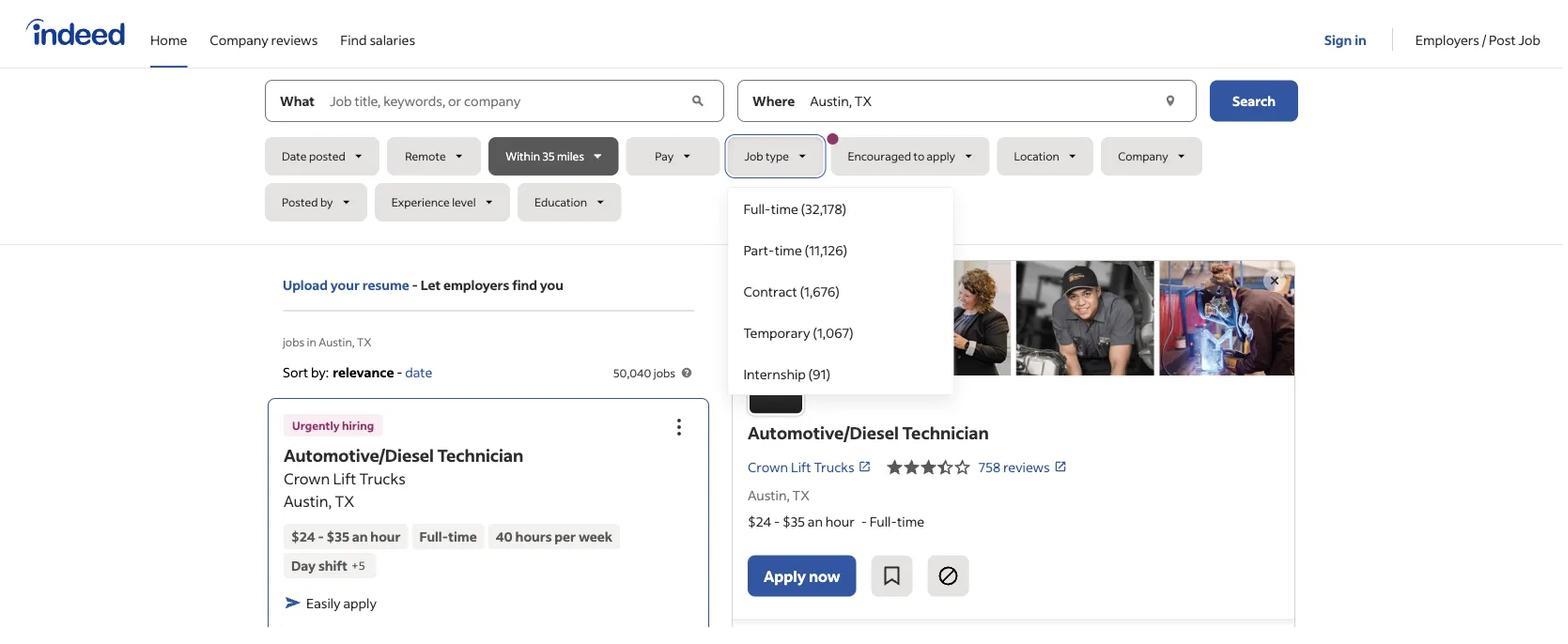 Task type: describe. For each thing, give the bounding box(es) containing it.
date link
[[405, 364, 433, 381]]

location button
[[997, 137, 1094, 176]]

remote
[[405, 149, 446, 163]]

austin, up by:
[[319, 335, 355, 349]]

hour for $24 - $35 an hour - full-time
[[826, 514, 855, 530]]

easily apply
[[306, 595, 377, 612]]

none search field containing what
[[265, 80, 1299, 396]]

(1,067)
[[813, 324, 854, 341]]

0 horizontal spatial apply
[[343, 595, 377, 612]]

$35 for $24 - $35 an hour - full-time
[[783, 514, 805, 530]]

experience
[[392, 195, 450, 210]]

- down the austin, tx
[[774, 514, 780, 530]]

reviews for company reviews
[[271, 31, 318, 48]]

758
[[979, 459, 1001, 476]]

contract
[[744, 283, 797, 300]]

0 horizontal spatial automotive/diesel
[[284, 445, 434, 466]]

crown for crown lift trucks austin, tx
[[284, 469, 330, 488]]

close job details image
[[1264, 270, 1286, 292]]

part-time (11,126)
[[744, 241, 848, 258]]

where
[[753, 93, 795, 109]]

encouraged
[[848, 149, 911, 163]]

$24 for $24 - $35 an hour
[[291, 528, 315, 545]]

sign in link
[[1325, 1, 1370, 65]]

austin, tx
[[748, 487, 810, 504]]

1 vertical spatial technician
[[437, 445, 524, 466]]

apply inside the encouraged to apply popup button
[[927, 149, 956, 163]]

3.4 out of 5 stars. link to 758 company reviews (opens in a new tab) image
[[887, 456, 971, 479]]

(91)
[[809, 366, 831, 382]]

upload
[[283, 277, 328, 294]]

post
[[1489, 31, 1516, 48]]

company reviews link
[[210, 0, 318, 64]]

pay
[[655, 149, 674, 163]]

date posted
[[282, 149, 346, 163]]

full-time
[[420, 528, 477, 545]]

$24 for $24 - $35 an hour - full-time
[[748, 514, 772, 530]]

hour for $24 - $35 an hour
[[371, 528, 401, 545]]

not interested image
[[937, 565, 960, 588]]

clear image for where
[[1161, 92, 1180, 110]]

job actions menu is collapsed image
[[668, 416, 691, 439]]

/
[[1483, 31, 1487, 48]]

1 horizontal spatial job
[[1519, 31, 1541, 48]]

crown for crown lift trucks
[[748, 459, 788, 476]]

apply now button
[[748, 556, 856, 597]]

salaries
[[370, 31, 415, 48]]

time for part-time (11,126)
[[775, 241, 802, 258]]

austin, inside crown lift trucks austin, tx
[[284, 492, 332, 511]]

easily
[[306, 595, 341, 612]]

sign
[[1325, 31, 1353, 48]]

company reviews
[[210, 31, 318, 48]]

tx inside crown lift trucks austin, tx
[[335, 492, 354, 511]]

posted by button
[[265, 183, 367, 222]]

posted
[[309, 149, 346, 163]]

+
[[351, 558, 359, 573]]

home
[[150, 31, 187, 48]]

(11,126)
[[805, 241, 848, 258]]

date
[[282, 149, 307, 163]]

internship (91) link
[[729, 353, 953, 395]]

5
[[359, 558, 365, 573]]

home link
[[150, 0, 187, 64]]

austin, down crown lift trucks
[[748, 487, 790, 504]]

clear element for what
[[688, 92, 708, 110]]

remote button
[[387, 137, 481, 176]]

temporary (1,067)
[[744, 324, 854, 341]]

resume
[[362, 277, 410, 294]]

within 35 miles
[[506, 149, 585, 163]]

35
[[543, 149, 555, 163]]

crown lift trucks link
[[748, 457, 872, 478]]

by:
[[311, 364, 329, 381]]

within
[[506, 149, 540, 163]]

Where field
[[806, 80, 1160, 122]]

$24 - $35 an hour
[[291, 528, 401, 545]]

miles
[[557, 149, 585, 163]]

to
[[914, 149, 925, 163]]

you
[[540, 277, 564, 294]]

1 vertical spatial jobs
[[654, 366, 676, 380]]

trucks for crown lift trucks
[[814, 459, 855, 476]]

employers
[[1416, 31, 1480, 48]]

job type button
[[728, 137, 824, 176]]

search button
[[1210, 80, 1299, 122]]

1 horizontal spatial tx
[[357, 335, 372, 349]]

hours
[[516, 528, 552, 545]]

- up day shift + 5
[[318, 528, 324, 545]]

day shift + 5
[[291, 558, 365, 574]]

jobs in austin, tx
[[283, 335, 372, 349]]

hiring
[[342, 418, 374, 433]]

reviews for 758 reviews
[[1004, 459, 1050, 476]]

internship (91)
[[744, 366, 831, 382]]

job type
[[745, 149, 789, 163]]

location
[[1014, 149, 1060, 163]]

urgently hiring
[[292, 418, 374, 433]]

employers
[[444, 277, 510, 294]]

within 35 miles button
[[489, 137, 619, 176]]

company for company reviews
[[210, 31, 269, 48]]

employers / post job link
[[1416, 0, 1541, 64]]

now
[[809, 567, 840, 586]]

time down the 3.4 out of 5 stars. link to 758 company reviews (opens in a new tab) image
[[898, 514, 925, 530]]

crown lift trucks austin, tx
[[284, 469, 406, 511]]

What field
[[326, 80, 687, 122]]

758 reviews link
[[979, 459, 1067, 476]]

part-
[[744, 241, 775, 258]]

automotive/diesel technician button
[[284, 445, 524, 466]]



Task type: locate. For each thing, give the bounding box(es) containing it.
0 horizontal spatial hour
[[371, 528, 401, 545]]

per
[[555, 528, 576, 545]]

0 horizontal spatial lift
[[333, 469, 356, 488]]

1 horizontal spatial technician
[[903, 422, 989, 444]]

internship
[[744, 366, 806, 382]]

by
[[320, 195, 333, 210]]

1 vertical spatial automotive/diesel
[[284, 445, 434, 466]]

experience level button
[[375, 183, 510, 222]]

tx up $24 - $35 an hour
[[335, 492, 354, 511]]

full- up part-
[[744, 200, 771, 217]]

0 horizontal spatial automotive/diesel technician
[[284, 445, 524, 466]]

1 horizontal spatial crown
[[748, 459, 788, 476]]

apply
[[927, 149, 956, 163], [343, 595, 377, 612]]

company inside dropdown button
[[1118, 149, 1169, 163]]

menu
[[728, 187, 954, 396]]

find salaries link
[[341, 0, 415, 64]]

2 clear element from the left
[[1161, 92, 1180, 110]]

1 horizontal spatial automotive/diesel technician
[[748, 422, 989, 444]]

find
[[341, 31, 367, 48]]

clear element up pay 'popup button'
[[688, 92, 708, 110]]

automotive/diesel technician down "hiring"
[[284, 445, 524, 466]]

employers / post job
[[1416, 31, 1541, 48]]

0 vertical spatial automotive/diesel
[[748, 422, 899, 444]]

$35
[[783, 514, 805, 530], [327, 528, 350, 545]]

clear image
[[688, 92, 708, 110], [1161, 92, 1180, 110]]

2 clear image from the left
[[1161, 92, 1180, 110]]

type
[[766, 149, 789, 163]]

1 horizontal spatial company
[[1118, 149, 1169, 163]]

apply right the easily
[[343, 595, 377, 612]]

1 horizontal spatial reviews
[[1004, 459, 1050, 476]]

find
[[512, 277, 538, 294]]

trucks for crown lift trucks austin, tx
[[359, 469, 406, 488]]

clear element
[[688, 92, 708, 110], [1161, 92, 1180, 110]]

1 horizontal spatial lift
[[791, 459, 811, 476]]

in for jobs
[[307, 335, 316, 349]]

search
[[1233, 93, 1276, 109]]

shift
[[318, 558, 348, 574]]

$24 down the austin, tx
[[748, 514, 772, 530]]

0 vertical spatial reviews
[[271, 31, 318, 48]]

lift inside crown lift trucks austin, tx
[[333, 469, 356, 488]]

an for $24 - $35 an hour - full-time
[[808, 514, 823, 530]]

0 horizontal spatial reviews
[[271, 31, 318, 48]]

$24 - $35 an hour - full-time
[[748, 514, 925, 530]]

apply right to
[[927, 149, 956, 163]]

apply
[[764, 567, 806, 586]]

0 horizontal spatial an
[[352, 528, 368, 545]]

crown inside crown lift trucks austin, tx
[[284, 469, 330, 488]]

sort by: relevance - date
[[283, 364, 433, 381]]

40 hours per week
[[496, 528, 613, 545]]

clear image up "company" dropdown button
[[1161, 92, 1180, 110]]

reviews
[[271, 31, 318, 48], [1004, 459, 1050, 476]]

crown lift trucks logo image
[[733, 261, 1295, 376], [748, 359, 804, 416]]

full- left 40
[[420, 528, 449, 545]]

company
[[210, 31, 269, 48], [1118, 149, 1169, 163]]

40
[[496, 528, 513, 545]]

1 horizontal spatial apply
[[927, 149, 956, 163]]

1 vertical spatial job
[[745, 149, 764, 163]]

1 horizontal spatial automotive/diesel
[[748, 422, 899, 444]]

posted
[[282, 195, 318, 210]]

0 horizontal spatial crown
[[284, 469, 330, 488]]

full- for full-time (32,178)
[[744, 200, 771, 217]]

1 clear element from the left
[[688, 92, 708, 110]]

0 vertical spatial automotive/diesel technician
[[748, 422, 989, 444]]

in right sign
[[1355, 31, 1367, 48]]

automotive/diesel up crown lift trucks link
[[748, 422, 899, 444]]

full- up save this job image
[[870, 514, 898, 530]]

save this job image
[[881, 565, 903, 588]]

time for full-time (32,178)
[[771, 200, 799, 217]]

$24
[[748, 514, 772, 530], [291, 528, 315, 545]]

full- inside full-time (32,178) link
[[744, 200, 771, 217]]

reviews right 758
[[1004, 459, 1050, 476]]

level
[[452, 195, 476, 210]]

menu containing full-time (32,178)
[[728, 187, 954, 396]]

2 horizontal spatial full-
[[870, 514, 898, 530]]

trucks
[[814, 459, 855, 476], [359, 469, 406, 488]]

1 horizontal spatial full-
[[744, 200, 771, 217]]

- left date
[[397, 364, 403, 381]]

lift for crown lift trucks
[[791, 459, 811, 476]]

tx down crown lift trucks
[[793, 487, 810, 504]]

temporary
[[744, 324, 810, 341]]

contract (1,676) link
[[729, 271, 953, 312]]

automotive/diesel technician down internship (91) 'link'
[[748, 422, 989, 444]]

1 vertical spatial apply
[[343, 595, 377, 612]]

1 vertical spatial automotive/diesel technician
[[284, 445, 524, 466]]

lift for crown lift trucks austin, tx
[[333, 469, 356, 488]]

lift down urgently hiring
[[333, 469, 356, 488]]

date
[[405, 364, 433, 381]]

1 clear image from the left
[[688, 92, 708, 110]]

- down crown lift trucks link
[[861, 514, 867, 530]]

company button
[[1101, 137, 1203, 176]]

encouraged to apply button
[[827, 133, 990, 176]]

0 horizontal spatial full-
[[420, 528, 449, 545]]

1 vertical spatial reviews
[[1004, 459, 1050, 476]]

0 vertical spatial in
[[1355, 31, 1367, 48]]

$35 up shift
[[327, 528, 350, 545]]

trucks down the automotive/diesel technician button
[[359, 469, 406, 488]]

reviews left find at top left
[[271, 31, 318, 48]]

0 horizontal spatial $35
[[327, 528, 350, 545]]

0 vertical spatial technician
[[903, 422, 989, 444]]

1 horizontal spatial jobs
[[654, 366, 676, 380]]

in
[[1355, 31, 1367, 48], [307, 335, 316, 349]]

austin, up $24 - $35 an hour
[[284, 492, 332, 511]]

1 horizontal spatial trucks
[[814, 459, 855, 476]]

week
[[579, 528, 613, 545]]

0 horizontal spatial trucks
[[359, 469, 406, 488]]

upload your resume - let employers find you
[[283, 277, 564, 294]]

in up by:
[[307, 335, 316, 349]]

time left 40
[[449, 528, 477, 545]]

1 horizontal spatial $24
[[748, 514, 772, 530]]

1 horizontal spatial an
[[808, 514, 823, 530]]

hour down crown lift trucks austin, tx
[[371, 528, 401, 545]]

time inside "link"
[[775, 241, 802, 258]]

0 horizontal spatial job
[[745, 149, 764, 163]]

job right post
[[1519, 31, 1541, 48]]

an
[[808, 514, 823, 530], [352, 528, 368, 545]]

job left type
[[745, 149, 764, 163]]

full- for full-time
[[420, 528, 449, 545]]

help icon image
[[679, 366, 694, 381]]

encouraged to apply
[[848, 149, 956, 163]]

urgently
[[292, 418, 340, 433]]

758 reviews
[[979, 459, 1050, 476]]

automotive/diesel down "hiring"
[[284, 445, 434, 466]]

1 horizontal spatial in
[[1355, 31, 1367, 48]]

clear image up pay 'popup button'
[[688, 92, 708, 110]]

0 horizontal spatial jobs
[[283, 335, 305, 349]]

1 vertical spatial company
[[1118, 149, 1169, 163]]

1 horizontal spatial hour
[[826, 514, 855, 530]]

find salaries
[[341, 31, 415, 48]]

lift up the austin, tx
[[791, 459, 811, 476]]

what
[[280, 93, 315, 109]]

clear element for where
[[1161, 92, 1180, 110]]

part-time (11,126) link
[[729, 229, 953, 271]]

hour up now
[[826, 514, 855, 530]]

$35 down the austin, tx
[[783, 514, 805, 530]]

0 horizontal spatial clear image
[[688, 92, 708, 110]]

time left (32,178)
[[771, 200, 799, 217]]

contract (1,676)
[[744, 283, 840, 300]]

full-time (32,178) link
[[729, 188, 953, 229]]

technician up 40
[[437, 445, 524, 466]]

0 horizontal spatial technician
[[437, 445, 524, 466]]

crown up the austin, tx
[[748, 459, 788, 476]]

1 vertical spatial in
[[307, 335, 316, 349]]

jobs left the help icon
[[654, 366, 676, 380]]

tx up relevance
[[357, 335, 372, 349]]

0 horizontal spatial company
[[210, 31, 269, 48]]

1 horizontal spatial clear image
[[1161, 92, 1180, 110]]

let
[[421, 277, 441, 294]]

0 vertical spatial company
[[210, 31, 269, 48]]

$24 up day
[[291, 528, 315, 545]]

technician up the 3.4 out of 5 stars. link to 758 company reviews (opens in a new tab) image
[[903, 422, 989, 444]]

date posted button
[[265, 137, 380, 176]]

hour
[[826, 514, 855, 530], [371, 528, 401, 545]]

relevance
[[333, 364, 394, 381]]

time left (11,126)
[[775, 241, 802, 258]]

$35 for $24 - $35 an hour
[[327, 528, 350, 545]]

0 vertical spatial apply
[[927, 149, 956, 163]]

clear image for what
[[688, 92, 708, 110]]

temporary (1,067) link
[[729, 312, 953, 353]]

0 horizontal spatial in
[[307, 335, 316, 349]]

(1,676)
[[800, 283, 840, 300]]

1 horizontal spatial clear element
[[1161, 92, 1180, 110]]

sign in
[[1325, 31, 1367, 48]]

education button
[[518, 183, 622, 222]]

day
[[291, 558, 316, 574]]

experience level
[[392, 195, 476, 210]]

None search field
[[265, 80, 1299, 396]]

job inside dropdown button
[[745, 149, 764, 163]]

0 horizontal spatial tx
[[335, 492, 354, 511]]

- left let
[[412, 277, 418, 294]]

trucks inside crown lift trucks austin, tx
[[359, 469, 406, 488]]

sort
[[283, 364, 308, 381]]

in for sign
[[1355, 31, 1367, 48]]

trucks up $24 - $35 an hour - full-time on the bottom
[[814, 459, 855, 476]]

0 vertical spatial jobs
[[283, 335, 305, 349]]

an down the austin, tx
[[808, 514, 823, 530]]

full-
[[744, 200, 771, 217], [870, 514, 898, 530], [420, 528, 449, 545]]

time for full-time
[[449, 528, 477, 545]]

0 horizontal spatial $24
[[291, 528, 315, 545]]

education
[[535, 195, 587, 210]]

clear element up "company" dropdown button
[[1161, 92, 1180, 110]]

0 vertical spatial job
[[1519, 31, 1541, 48]]

2 horizontal spatial tx
[[793, 487, 810, 504]]

your
[[331, 277, 360, 294]]

an up 5
[[352, 528, 368, 545]]

apply now
[[764, 567, 840, 586]]

an for $24 - $35 an hour
[[352, 528, 368, 545]]

crown down urgently
[[284, 469, 330, 488]]

austin,
[[319, 335, 355, 349], [748, 487, 790, 504], [284, 492, 332, 511]]

tx
[[357, 335, 372, 349], [793, 487, 810, 504], [335, 492, 354, 511]]

0 horizontal spatial clear element
[[688, 92, 708, 110]]

jobs up sort
[[283, 335, 305, 349]]

50,040 jobs
[[613, 366, 676, 380]]

full-time (32,178)
[[744, 200, 847, 217]]

crown
[[748, 459, 788, 476], [284, 469, 330, 488]]

technician
[[903, 422, 989, 444], [437, 445, 524, 466]]

1 horizontal spatial $35
[[783, 514, 805, 530]]

crown lift trucks
[[748, 459, 855, 476]]

company for company
[[1118, 149, 1169, 163]]

lift inside crown lift trucks link
[[791, 459, 811, 476]]



Task type: vqa. For each thing, say whether or not it's contained in the screenshot.
Newscaster in Buffalo, NY
no



